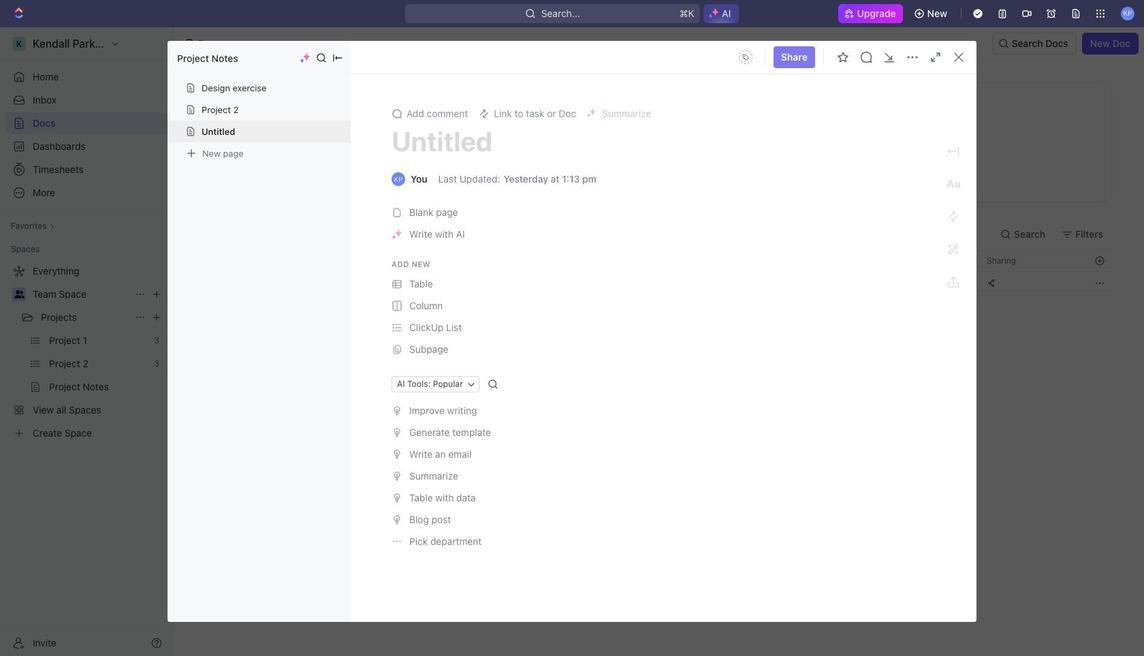 Task type: locate. For each thing, give the bounding box(es) containing it.
tab list
[[206, 218, 544, 250]]

tree inside sidebar navigation
[[5, 260, 168, 444]]

user group image
[[14, 290, 24, 298]]

no favorited docs image
[[632, 113, 686, 168]]

cell
[[870, 272, 979, 295]]

dropdown menu image
[[735, 46, 757, 68]]

tree
[[5, 260, 168, 444]]

table
[[206, 250, 1112, 296]]

row
[[206, 250, 1112, 272], [206, 271, 1112, 296]]



Task type: vqa. For each thing, say whether or not it's contained in the screenshot.
dialog
no



Task type: describe. For each thing, give the bounding box(es) containing it.
2 row from the top
[[206, 271, 1112, 296]]

1 row from the top
[[206, 250, 1112, 272]]

sidebar navigation
[[0, 27, 174, 656]]



